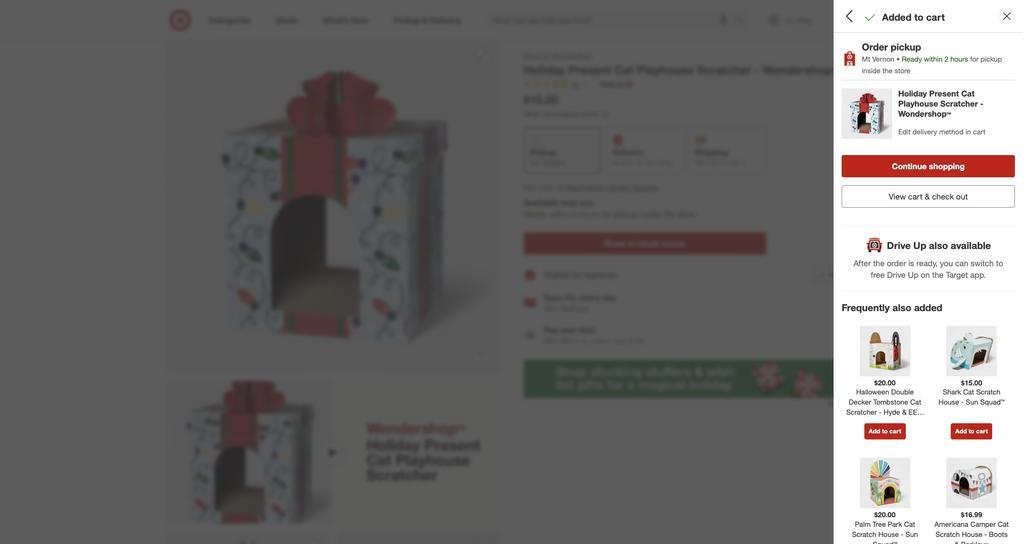 Task type: vqa. For each thing, say whether or not it's contained in the screenshot.
ITEMS)
no



Task type: describe. For each thing, give the bounding box(es) containing it.
left for vernon
[[902, 288, 912, 296]]

1 vertical spatial advertisement region
[[524, 360, 857, 398]]

hackensack 11 miles
[[850, 155, 905, 178]]

mt vernon 14 miles
[[850, 253, 896, 276]]

hyde
[[884, 408, 900, 416]]

11pm for mt vernon
[[884, 318, 903, 327]]

only for kings
[[881, 93, 895, 102]]

brooklyn kings plaza 10 miles
[[850, 58, 947, 81]]

the inside in stock - only 9 left ready within 2 hours for pickup inside the store
[[972, 395, 982, 404]]

save 5% every day with redcard
[[544, 292, 616, 313]]

available near you ready within 2 hours for pickup inside the store
[[524, 198, 696, 219]]

for inside - only 9 left ready within 2 hours for pickup inside the store
[[918, 200, 927, 209]]

continue
[[892, 161, 927, 171]]

sun inside $20.00 palm tree park cat scratch house - sun squad™
[[906, 530, 918, 538]]

squad™ inside $20.00 palm tree park cat scratch house - sun squad™
[[873, 540, 897, 544]]

the inside in stock - only 2 left ready within 2 hours for pickup inside the store
[[972, 493, 982, 501]]

vernon for mt vernon 14 miles
[[865, 253, 896, 264]]

ready inside the in stock - only 4 left ready within 2 hours for pickup inside the store
[[850, 103, 870, 112]]

dialog containing brooklyn kings plaza
[[834, 0, 1023, 544]]

save
[[544, 292, 562, 302]]

hours right the plaza
[[950, 54, 968, 63]]

hackensack
[[850, 155, 905, 167]]

frequently also added
[[842, 302, 942, 313]]

miles inside the yonkers cross county 14 miles
[[860, 364, 876, 373]]

towers
[[335, 20, 357, 28]]

get
[[695, 159, 704, 166]]

wondershop™ inside holiday present cat playhouse scratcher - wondershop™
[[898, 109, 951, 119]]

$20.00 for tree
[[874, 510, 896, 519]]

- inside in stock - only 7 left ready within 2 hours for pickup inside the store
[[877, 288, 880, 296]]

add for $15.00 shark cat scratch house - sun squad™
[[955, 428, 967, 435]]

0 vertical spatial over
[[560, 325, 577, 335]]

here for valley stream
[[989, 455, 1002, 463]]

pickup inside - only 9 left ready within 2 hours for pickup inside the store
[[929, 200, 950, 209]]

the inside for pickup inside the store
[[883, 66, 893, 75]]

only for vernon
[[881, 288, 895, 296]]

orders
[[590, 336, 611, 345]]

here for mt vernon
[[989, 261, 1002, 268]]

with inside pay over time with affirm on orders over $100
[[544, 336, 558, 345]]

stock inside button
[[638, 239, 659, 249]]

scratcher inside holiday present cat playhouse scratcher - wondershop™
[[940, 99, 978, 109]]

cat inside holiday present cat playhouse scratcher - wondershop™
[[961, 89, 975, 99]]

1 until from the top
[[869, 26, 882, 35]]

ready inside in stock - only 9 left ready within 2 hours for pickup inside the store
[[850, 395, 870, 404]]

- inside holiday present cat playhouse scratcher - wondershop™
[[980, 99, 984, 109]]

in stock - only 2 left ready within 2 hours for pickup inside the store
[[850, 482, 1000, 501]]

cart right view on the top right
[[908, 192, 922, 202]]

pick up here button for yonkers cross county
[[962, 354, 1007, 370]]

open until 10pm for yonkers
[[850, 415, 903, 424]]

pick for yonkers cross county
[[966, 358, 979, 365]]

inside inside - only 9 left ready within 2 hours for pickup inside the store
[[952, 200, 970, 209]]

switch
[[971, 258, 994, 268]]

holiday present cat playhouse scratcher - wondershop&#8482;, 4 of 10 image
[[337, 532, 499, 544]]

today
[[658, 159, 673, 166]]

ready inside available near you ready within 2 hours for pickup inside the store
[[524, 209, 547, 219]]

miles inside hackensack 11 miles
[[860, 170, 876, 178]]

ready right •
[[902, 54, 922, 63]]

cart right added
[[926, 11, 945, 23]]

7
[[897, 288, 900, 296]]

wondershop™ inside shop all wondershop holiday present cat playhouse scratcher - wondershop™
[[762, 63, 838, 77]]

view cart & check out link
[[842, 186, 1015, 208]]

$16.99 americana camper cat scratch house - boots & barkley™
[[934, 510, 1009, 544]]

present inside holiday present cat playhouse scratcher - wondershop™
[[929, 89, 959, 99]]

store inside for pickup inside the store
[[895, 66, 911, 75]]

$20.00 halloween double decker tombstone cat scratcher - hyde & eek! boutique™
[[846, 378, 924, 427]]

continue shopping button
[[842, 155, 1015, 178]]

hours inside - only 9 left ready within 2 hours for pickup inside the store
[[898, 200, 916, 209]]

0 vertical spatial at
[[617, 80, 623, 88]]

cat left the scratchers,
[[259, 20, 270, 28]]

edit
[[898, 128, 911, 136]]

affirm
[[560, 336, 578, 345]]

pets
[[192, 20, 206, 28]]

left for kings
[[902, 93, 912, 102]]

frequently
[[842, 302, 890, 313]]

cross
[[889, 350, 916, 361]]

up for yonkers cross county
[[980, 358, 988, 365]]

hours inside in stock - only 9 left ready within 2 hours for pickup inside the store
[[898, 395, 916, 404]]

2 down valley stream 15 miles
[[897, 482, 900, 491]]

0 horizontal spatial also
[[892, 302, 911, 313]]

$15.00 for $15.00
[[524, 92, 558, 106]]

up for valley stream
[[980, 455, 988, 463]]

ready inside in stock - only 7 left ready within 2 hours for pickup inside the store
[[850, 298, 870, 306]]

2 / from the left
[[208, 20, 210, 28]]

cat inside $20.00 palm tree park cat scratch house - sun squad™
[[904, 520, 915, 528]]

$20.00 palm tree park cat scratch house - sun squad™
[[852, 510, 918, 544]]

boots
[[989, 530, 1008, 538]]

for inside in stock - only 2 left ready within 2 hours for pickup inside the store
[[918, 493, 927, 501]]

open until 10pm for valley
[[850, 513, 903, 521]]

shark
[[943, 388, 961, 396]]

pickup
[[530, 147, 556, 157]]

1 vertical spatial not
[[524, 182, 537, 192]]

up inside "after the order is ready, you can switch to free drive up on the target app."
[[908, 270, 919, 280]]

add to cart for -
[[869, 428, 901, 435]]

only for cross
[[881, 385, 895, 394]]

herald
[[606, 182, 630, 192]]

open for yonkers
[[850, 415, 867, 424]]

sold
[[539, 182, 554, 192]]

cart right the in
[[973, 128, 986, 136]]

edit delivery method in cart
[[898, 128, 986, 136]]

until for hackensack
[[869, 221, 882, 229]]

mt for mt vernon • ready within 2 hours
[[862, 54, 870, 63]]

holiday present cat playhouse scratcher - wondershop™
[[898, 89, 984, 119]]

fri,
[[719, 159, 727, 166]]

in stock - only 9 left ready within 2 hours for pickup inside the store
[[850, 385, 1000, 404]]

2 inside the in stock - only 4 left ready within 2 hours for pickup inside the store
[[892, 103, 896, 112]]

pay over time with affirm on orders over $100
[[544, 325, 644, 345]]

target inside "after the order is ready, you can switch to free drive up on the target app."
[[946, 270, 968, 280]]

eligible
[[544, 270, 570, 280]]

free
[[871, 270, 885, 280]]

- inside - only 9 left ready within 2 hours for pickup inside the store
[[877, 190, 880, 199]]

stock for yonkers
[[857, 385, 875, 394]]

within inside available near you ready within 2 hours for pickup inside the store
[[549, 209, 570, 219]]

purchased
[[544, 109, 578, 118]]

cart down boutique™
[[889, 428, 901, 435]]

store inside available near you ready within 2 hours for pickup inside the store
[[677, 209, 696, 219]]

1
[[742, 159, 745, 166]]

for right added
[[918, 6, 927, 14]]

by
[[711, 159, 718, 166]]

cat right pets
[[212, 20, 223, 28]]

within right kings
[[924, 54, 943, 63]]

& right trees
[[328, 20, 333, 28]]

halloween double decker tombstone cat scratcher - hyde & eek! boutique™ image
[[860, 326, 910, 376]]

stores
[[662, 239, 686, 249]]

within inside - only 9 left ready within 2 hours for pickup inside the store
[[872, 200, 890, 209]]

4
[[897, 93, 900, 102]]

cat inside $15.00 shark cat scratch house - sun squad™
[[963, 388, 974, 396]]

scratch inside $20.00 palm tree park cat scratch house - sun squad™
[[852, 530, 876, 538]]

view cart & check out
[[889, 192, 968, 202]]

scratcher inside shop all wondershop holiday present cat playhouse scratcher - wondershop™
[[697, 63, 751, 77]]

day
[[602, 292, 616, 302]]

miles inside valley stream 15 miles
[[860, 462, 876, 470]]

palm tree park cat scratch house - sun squad™ image
[[860, 458, 910, 508]]

americana
[[934, 520, 968, 528]]

present inside shop all wondershop holiday present cat playhouse scratcher - wondershop™
[[568, 63, 611, 77]]

in
[[966, 128, 971, 136]]

1 / from the left
[[187, 20, 190, 28]]

online
[[580, 109, 599, 118]]

11pm for hackensack
[[884, 221, 903, 229]]

add inside button
[[828, 271, 839, 278]]

palm
[[855, 520, 871, 528]]

pickup inside in stock - only 9 left ready within 2 hours for pickup inside the store
[[929, 395, 950, 404]]

valley stream 15 miles
[[850, 447, 911, 470]]

35 link
[[524, 79, 589, 91]]

within up order
[[872, 6, 890, 14]]

search
[[730, 16, 755, 26]]

square
[[632, 182, 658, 192]]

ready inside in stock - only 2 left ready within 2 hours for pickup inside the store
[[850, 493, 870, 501]]

inside inside in stock - only 9 left ready within 2 hours for pickup inside the store
[[952, 395, 970, 404]]

for pickup inside the store
[[862, 54, 1002, 75]]

What can we help you find? suggestions appear below search field
[[486, 9, 737, 31]]

view
[[889, 192, 906, 202]]

within inside in stock - only 2 left ready within 2 hours for pickup inside the store
[[872, 493, 890, 501]]

14 inside mt vernon 14 miles
[[850, 267, 858, 276]]

2 up park
[[892, 493, 896, 501]]

store inside in stock - only 9 left ready within 2 hours for pickup inside the store
[[984, 395, 1000, 404]]

to right added
[[914, 11, 923, 23]]

as
[[612, 159, 619, 166]]

here for hackensack
[[989, 163, 1002, 171]]

county
[[918, 350, 951, 361]]

miles inside mt vernon 14 miles
[[860, 267, 876, 276]]

store inside in stock - only 2 left ready within 2 hours for pickup inside the store
[[984, 493, 1000, 501]]

2 up order pickup
[[892, 6, 896, 14]]

to inside "after the order is ready, you can switch to free drive up on the target app."
[[996, 258, 1003, 268]]

in for yonkers
[[850, 385, 856, 394]]

drive up also available
[[887, 239, 991, 251]]

14 inside the yonkers cross county 14 miles
[[850, 364, 858, 373]]

to down $15.00 shark cat scratch house - sun squad™
[[969, 428, 974, 435]]

pick up here for valley stream
[[966, 455, 1002, 463]]

scratcher inside "$20.00 halloween double decker tombstone cat scratcher - hyde & eek! boutique™"
[[846, 408, 877, 416]]

shop
[[524, 51, 540, 60]]

brooklyn
[[850, 58, 890, 69]]

when
[[524, 109, 542, 118]]

supplies
[[225, 20, 253, 28]]

add for $20.00 halloween double decker tombstone cat scratcher - hyde & eek! boutique™
[[869, 428, 880, 435]]

2 right kings
[[945, 54, 948, 63]]

cat inside "$20.00 halloween double decker tombstone cat scratcher - hyde & eek! boutique™"
[[910, 398, 921, 406]]

shop all wondershop holiday present cat playhouse scratcher - wondershop™
[[524, 51, 838, 77]]

0 vertical spatial also
[[929, 239, 948, 251]]

cat supplies link
[[212, 20, 253, 28]]

sun inside $15.00 shark cat scratch house - sun squad™
[[966, 398, 978, 406]]

manhattan herald square button
[[566, 182, 658, 193]]

add to cart for squad™
[[955, 428, 988, 435]]

the inside available near you ready within 2 hours for pickup inside the store
[[664, 209, 675, 219]]

delivery as soon as 7pm today
[[612, 147, 673, 166]]

0 vertical spatial target
[[166, 20, 185, 28]]

after
[[853, 258, 871, 268]]

yonkers
[[850, 350, 886, 361]]

9 inside - only 9 left ready within 2 hours for pickup inside the store
[[897, 190, 900, 199]]

eligible for registries
[[544, 270, 617, 280]]

dec
[[729, 159, 740, 166]]

only
[[600, 80, 615, 88]]

in-
[[628, 239, 638, 249]]

hours up order pickup
[[898, 6, 916, 14]]

10pm for kings
[[884, 123, 903, 132]]

1 open until 11pm from the top
[[850, 26, 903, 35]]

valley
[[850, 447, 876, 459]]

with inside save 5% every day with redcard
[[544, 304, 558, 313]]

add item
[[828, 271, 853, 278]]

within inside the in stock - only 4 left ready within 2 hours for pickup inside the store
[[872, 103, 890, 112]]

trees
[[310, 20, 327, 28]]

$15.00 for $15.00 shark cat scratch house - sun squad™
[[961, 378, 982, 387]]

as
[[636, 159, 642, 166]]

- inside in stock - only 2 left ready within 2 hours for pickup inside the store
[[877, 482, 880, 491]]

& left check
[[925, 192, 930, 202]]

order
[[887, 258, 906, 268]]

- inside $16.99 americana camper cat scratch house - boots & barkley™
[[984, 530, 987, 538]]

target / pets / cat supplies / cat scratchers, trees & towers
[[166, 20, 357, 28]]

inside inside for pickup inside the store
[[862, 66, 881, 75]]

0 horizontal spatial at
[[556, 182, 563, 192]]

park
[[888, 520, 902, 528]]

only for stream
[[881, 482, 895, 491]]

open for brooklyn
[[850, 123, 867, 132]]

in for mt
[[850, 288, 856, 296]]

inside inside the in stock - only 4 left ready within 2 hours for pickup inside the store
[[952, 103, 970, 112]]

image gallery element
[[166, 39, 499, 544]]



Task type: locate. For each thing, give the bounding box(es) containing it.
1 horizontal spatial add to cart button
[[951, 424, 992, 440]]

ready left added
[[850, 6, 870, 14]]

left inside in stock - only 7 left ready within 2 hours for pickup inside the store
[[902, 288, 912, 296]]

left inside the in stock - only 4 left ready within 2 hours for pickup inside the store
[[902, 93, 912, 102]]

only down valley stream 15 miles
[[881, 482, 895, 491]]

$20.00 for double
[[874, 378, 896, 387]]

1 vertical spatial at
[[556, 182, 563, 192]]

1 miles from the top
[[860, 72, 876, 81]]

out
[[956, 192, 968, 202]]

pick for valley stream
[[966, 455, 979, 463]]

& inside $16.99 americana camper cat scratch house - boots & barkley™
[[955, 540, 959, 544]]

shipping
[[695, 147, 728, 157]]

0 horizontal spatial scratcher
[[697, 63, 751, 77]]

1 vertical spatial open until 10pm
[[850, 415, 903, 424]]

4 left from the top
[[902, 385, 912, 394]]

35
[[571, 80, 579, 88]]

2 horizontal spatial add
[[955, 428, 967, 435]]

4 up from the top
[[980, 455, 988, 463]]

2 pick up here from the top
[[966, 261, 1002, 268]]

kings
[[893, 58, 919, 69]]

1 vertical spatial playhouse
[[898, 99, 938, 109]]

3 / from the left
[[255, 20, 257, 28]]

1 only from the top
[[881, 93, 895, 102]]

1 horizontal spatial at
[[617, 80, 623, 88]]

1 horizontal spatial house
[[939, 398, 959, 406]]

4 pick up here from the top
[[966, 455, 1002, 463]]

1 pick up here from the top
[[966, 163, 1002, 171]]

2 10pm from the top
[[884, 415, 903, 424]]

4 here from the top
[[989, 455, 1002, 463]]

2 inside available near you ready within 2 hours for pickup inside the store
[[572, 209, 577, 219]]

show in-stock stores
[[604, 239, 686, 249]]

within down free
[[872, 298, 890, 306]]

10pm down "4"
[[884, 123, 903, 132]]

wondershop™
[[762, 63, 838, 77], [898, 109, 951, 119]]

stock inside in stock - only 2 left ready within 2 hours for pickup inside the store
[[857, 482, 875, 491]]

2 pick from the top
[[966, 261, 979, 268]]

here
[[989, 163, 1002, 171], [989, 261, 1002, 268], [989, 358, 1002, 365], [989, 455, 1002, 463]]

3 miles from the top
[[860, 267, 876, 276]]

2 down "near"
[[572, 209, 577, 219]]

sun
[[966, 398, 978, 406], [906, 530, 918, 538]]

ready
[[850, 6, 870, 14], [902, 54, 922, 63], [850, 103, 870, 112], [850, 200, 870, 209], [524, 209, 547, 219], [850, 298, 870, 306], [850, 395, 870, 404], [850, 493, 870, 501]]

hours up park
[[898, 493, 916, 501]]

1 horizontal spatial you
[[940, 258, 953, 268]]

also
[[929, 239, 948, 251], [892, 302, 911, 313]]

cart
[[926, 11, 945, 23], [973, 128, 986, 136], [908, 192, 922, 202], [889, 428, 901, 435], [976, 428, 988, 435]]

3 in from the top
[[850, 385, 856, 394]]

2 miles from the top
[[860, 170, 876, 178]]

order
[[862, 41, 888, 53]]

1 horizontal spatial squad™
[[980, 398, 1005, 406]]

holiday present cat playhouse scratcher - wondershop&#8482;, 1 of 10 image
[[166, 39, 499, 373]]

0 horizontal spatial mt
[[850, 253, 862, 264]]

1 vertical spatial $15.00
[[961, 378, 982, 387]]

3 up from the top
[[980, 358, 988, 365]]

tombstone
[[873, 398, 908, 406]]

add item button
[[814, 267, 857, 283]]

1 vertical spatial open until 11pm
[[850, 221, 903, 229]]

to right switch
[[996, 258, 1003, 268]]

open for valley
[[850, 513, 867, 521]]

drive inside "after the order is ready, you can switch to free drive up on the target app."
[[887, 270, 906, 280]]

1 horizontal spatial scratcher
[[846, 408, 877, 416]]

for inside in stock - only 7 left ready within 2 hours for pickup inside the store
[[918, 298, 927, 306]]

left for cross
[[902, 385, 912, 394]]

5 open from the top
[[850, 415, 867, 424]]

3 open until 11pm from the top
[[850, 318, 903, 327]]

1 horizontal spatial add to cart
[[955, 428, 988, 435]]

in down 10
[[850, 93, 856, 102]]

on inside "after the order is ready, you can switch to free drive up on the target app."
[[921, 270, 930, 280]]

scratch inside $16.99 americana camper cat scratch house - boots & barkley™
[[936, 530, 960, 538]]

add to cart
[[869, 428, 901, 435], [955, 428, 988, 435]]

0 vertical spatial open until 10pm
[[850, 123, 903, 132]]

left
[[902, 93, 912, 102], [902, 190, 912, 199], [902, 288, 912, 296], [902, 385, 912, 394], [902, 482, 912, 491]]

4 in from the top
[[850, 482, 856, 491]]

0 vertical spatial open until 11pm
[[850, 26, 903, 35]]

0 horizontal spatial squad™
[[873, 540, 897, 544]]

until for brooklyn
[[869, 123, 882, 132]]

only at
[[600, 80, 623, 88]]

4 pick up here button from the top
[[962, 451, 1007, 467]]

in inside in stock - only 9 left ready within 2 hours for pickup inside the store
[[850, 385, 856, 394]]

$16.99
[[961, 510, 982, 519]]

2 vertical spatial 11pm
[[884, 318, 903, 327]]

dialog containing added to cart
[[834, 0, 1023, 544]]

stock for brooklyn
[[857, 93, 875, 102]]

to down boutique™
[[882, 428, 888, 435]]

$15.00 shark cat scratch house - sun squad™
[[939, 378, 1005, 406]]

6 until from the top
[[869, 513, 882, 521]]

1 vertical spatial holiday
[[898, 89, 927, 99]]

1 pick up here button from the top
[[962, 159, 1007, 175]]

1 vertical spatial also
[[892, 302, 911, 313]]

available inside pickup not available
[[542, 159, 565, 166]]

0 vertical spatial holiday
[[524, 63, 565, 77]]

advertisement region
[[158, 0, 865, 9], [524, 360, 857, 398]]

stock inside in stock - only 7 left ready within 2 hours for pickup inside the store
[[857, 288, 875, 296]]

cat right park
[[904, 520, 915, 528]]

ready down item
[[850, 298, 870, 306]]

left right 7
[[902, 288, 912, 296]]

left right "4"
[[902, 93, 912, 102]]

2 11pm from the top
[[884, 221, 903, 229]]

$20.00 up tree
[[874, 510, 896, 519]]

ready,
[[916, 258, 938, 268]]

4 until from the top
[[869, 318, 882, 327]]

$15.00 inside $15.00 shark cat scratch house - sun squad™
[[961, 378, 982, 387]]

1 vertical spatial $20.00
[[874, 510, 896, 519]]

2 9 from the top
[[897, 385, 900, 394]]

open until 11pm for hackensack
[[850, 221, 903, 229]]

1 vertical spatial drive
[[887, 270, 906, 280]]

not sold at manhattan herald square
[[524, 182, 658, 192]]

open until 10pm for brooklyn
[[850, 123, 903, 132]]

available down pickup
[[542, 159, 565, 166]]

3 here from the top
[[989, 358, 1002, 365]]

stock for mt
[[857, 288, 875, 296]]

& left barkley™
[[955, 540, 959, 544]]

hours
[[898, 6, 916, 14], [950, 54, 968, 63], [898, 103, 916, 112], [898, 200, 916, 209], [579, 209, 600, 219], [898, 298, 916, 306], [898, 395, 916, 404], [898, 493, 916, 501]]

app.
[[970, 270, 986, 280]]

left inside - only 9 left ready within 2 hours for pickup inside the store
[[902, 190, 912, 199]]

0 horizontal spatial sun
[[906, 530, 918, 538]]

open until 11pm down view on the top right
[[850, 221, 903, 229]]

only down hackensack 11 miles
[[881, 190, 895, 199]]

add to cart button
[[864, 424, 906, 440], [951, 424, 992, 440]]

hours inside in stock - only 7 left ready within 2 hours for pickup inside the store
[[898, 298, 916, 306]]

5 miles from the top
[[860, 462, 876, 470]]

miles down valley
[[860, 462, 876, 470]]

1 add to cart button from the left
[[864, 424, 906, 440]]

14
[[850, 267, 858, 276], [850, 364, 858, 373]]

over left the $100
[[613, 336, 626, 345]]

ready left tombstone
[[850, 395, 870, 404]]

holiday present cat playhouse scratcher - wondershop&#8482;, 3 of 10 image
[[166, 532, 329, 544]]

camper
[[970, 520, 996, 528]]

in for brooklyn
[[850, 93, 856, 102]]

4 open from the top
[[850, 318, 867, 327]]

1 horizontal spatial holiday
[[898, 89, 927, 99]]

mt vernon • ready within 2 hours
[[862, 54, 970, 63]]

drive
[[887, 239, 911, 251], [887, 270, 906, 280]]

add to cart button for squad™
[[951, 424, 992, 440]]

4 miles from the top
[[860, 364, 876, 373]]

1 vertical spatial 14
[[850, 364, 858, 373]]

0 vertical spatial with
[[544, 304, 558, 313]]

0 horizontal spatial wondershop™
[[762, 63, 838, 77]]

for right the plaza
[[970, 54, 979, 63]]

pick for hackensack
[[966, 163, 979, 171]]

1 10pm from the top
[[884, 123, 903, 132]]

add to cart button for -
[[864, 424, 906, 440]]

3 11pm from the top
[[884, 318, 903, 327]]

2 14 from the top
[[850, 364, 858, 373]]

0 vertical spatial not
[[530, 159, 540, 166]]

manhattan
[[566, 182, 604, 192]]

house up barkley™
[[962, 530, 982, 538]]

2 add to cart from the left
[[955, 428, 988, 435]]

2 here from the top
[[989, 261, 1002, 268]]

2 vertical spatial 10pm
[[884, 513, 903, 521]]

pick up here button for hackensack
[[962, 159, 1007, 175]]

0 horizontal spatial target
[[166, 20, 185, 28]]

3 pick up here from the top
[[966, 358, 1002, 365]]

target left pets
[[166, 20, 185, 28]]

0 vertical spatial up
[[913, 239, 926, 251]]

1 vertical spatial sun
[[906, 530, 918, 538]]

2 inside - only 9 left ready within 2 hours for pickup inside the store
[[892, 200, 896, 209]]

2 in from the top
[[850, 288, 856, 296]]

until down "frequently"
[[869, 318, 882, 327]]

the inside in stock - only 7 left ready within 2 hours for pickup inside the store
[[972, 298, 982, 306]]

it
[[706, 159, 709, 166]]

add to cart down $15.00 shark cat scratch house - sun squad™
[[955, 428, 988, 435]]

until left hyde on the right of page
[[869, 415, 882, 424]]

2 until from the top
[[869, 123, 882, 132]]

to
[[914, 11, 923, 23], [996, 258, 1003, 268], [882, 428, 888, 435], [969, 428, 974, 435]]

10pm for stream
[[884, 513, 903, 521]]

hours down 7
[[898, 298, 916, 306]]

drive up order
[[887, 239, 911, 251]]

1 vertical spatial you
[[940, 258, 953, 268]]

1 vertical spatial available
[[951, 239, 991, 251]]

&
[[328, 20, 333, 28], [925, 192, 930, 202], [902, 408, 907, 416], [955, 540, 959, 544]]

0 horizontal spatial $15.00
[[524, 92, 558, 106]]

& inside "$20.00 halloween double decker tombstone cat scratcher - hyde & eek! boutique™"
[[902, 408, 907, 416]]

- inside $20.00 palm tree park cat scratch house - sun squad™
[[901, 530, 904, 538]]

shipping get it by fri, dec 1
[[695, 147, 745, 166]]

house inside $20.00 palm tree park cat scratch house - sun squad™
[[878, 530, 899, 538]]

1 horizontal spatial on
[[921, 270, 930, 280]]

pickup inside the in stock - only 4 left ready within 2 hours for pickup inside the store
[[929, 103, 950, 112]]

scratch down the "americana" on the right of the page
[[936, 530, 960, 538]]

holiday present cat playhouse scratcher - wondershop™ image
[[842, 89, 892, 139]]

11pm down view on the top right
[[884, 221, 903, 229]]

2 up from the top
[[980, 261, 988, 268]]

2 vertical spatial open until 10pm
[[850, 513, 903, 521]]

mt inside mt vernon 14 miles
[[850, 253, 862, 264]]

9 up tombstone
[[897, 385, 900, 394]]

3 open until 10pm from the top
[[850, 513, 903, 521]]

2 inside in stock - only 9 left ready within 2 hours for pickup inside the store
[[892, 395, 896, 404]]

left up tombstone
[[902, 385, 912, 394]]

pick up here button for valley stream
[[962, 451, 1007, 467]]

mt down order
[[862, 54, 870, 63]]

yonkers cross county 14 miles
[[850, 350, 951, 373]]

squad™ inside $15.00 shark cat scratch house - sun squad™
[[980, 398, 1005, 406]]

1 vertical spatial on
[[580, 336, 588, 345]]

inside inside in stock - only 2 left ready within 2 hours for pickup inside the store
[[952, 493, 970, 501]]

3 only from the top
[[881, 288, 895, 296]]

0 vertical spatial 14
[[850, 267, 858, 276]]

2 inside in stock - only 7 left ready within 2 hours for pickup inside the store
[[892, 298, 896, 306]]

drive down order
[[887, 270, 906, 280]]

1 horizontal spatial also
[[929, 239, 948, 251]]

0 vertical spatial available
[[542, 159, 565, 166]]

within inside in stock - only 7 left ready within 2 hours for pickup inside the store
[[872, 298, 890, 306]]

2 horizontal spatial scratch
[[976, 388, 1001, 396]]

1 vertical spatial present
[[929, 89, 959, 99]]

near
[[560, 198, 578, 208]]

in stock - only 7 left ready within 2 hours for pickup inside the store
[[850, 288, 1000, 306]]

with down save
[[544, 304, 558, 313]]

you
[[580, 198, 594, 208], [940, 258, 953, 268]]

3 left from the top
[[902, 288, 912, 296]]

0 horizontal spatial add to cart
[[869, 428, 901, 435]]

within inside in stock - only 9 left ready within 2 hours for pickup inside the store
[[872, 395, 890, 404]]

open for hackensack
[[850, 221, 867, 229]]

1 horizontal spatial /
[[208, 20, 210, 28]]

6 open from the top
[[850, 513, 867, 521]]

pickup inside in stock - only 7 left ready within 2 hours for pickup inside the store
[[929, 298, 950, 306]]

$15.00 up when
[[524, 92, 558, 106]]

1 up from the top
[[980, 163, 988, 171]]

0 vertical spatial $20.00
[[874, 378, 896, 387]]

2 open until 10pm from the top
[[850, 415, 903, 424]]

present up 35
[[568, 63, 611, 77]]

left for stream
[[902, 482, 912, 491]]

open for mt
[[850, 318, 867, 327]]

dialog
[[834, 0, 1023, 544], [834, 0, 1023, 544]]

1 horizontal spatial $15.00
[[961, 378, 982, 387]]

miles inside brooklyn kings plaza 10 miles
[[860, 72, 876, 81]]

1 horizontal spatial scratch
[[936, 530, 960, 538]]

3 10pm from the top
[[884, 513, 903, 521]]

0 horizontal spatial scratch
[[852, 530, 876, 538]]

0 horizontal spatial add to cart button
[[864, 424, 906, 440]]

not inside pickup not available
[[530, 159, 540, 166]]

the inside the in stock - only 4 left ready within 2 hours for pickup inside the store
[[972, 103, 982, 112]]

continue shopping
[[892, 161, 965, 171]]

2 horizontal spatial scratcher
[[940, 99, 978, 109]]

0 horizontal spatial available
[[542, 159, 565, 166]]

1 add to cart from the left
[[869, 428, 901, 435]]

until up mt vernon 14 miles
[[869, 221, 882, 229]]

0 vertical spatial advertisement region
[[158, 0, 865, 9]]

only
[[881, 93, 895, 102], [881, 190, 895, 199], [881, 288, 895, 296], [881, 385, 895, 394], [881, 482, 895, 491]]

store inside in stock - only 7 left ready within 2 hours for pickup inside the store
[[984, 298, 1000, 306]]

0 horizontal spatial house
[[878, 530, 899, 538]]

at right only
[[617, 80, 623, 88]]

5 left from the top
[[902, 482, 912, 491]]

- inside in stock - only 9 left ready within 2 hours for pickup inside the store
[[877, 385, 880, 394]]

2 horizontal spatial /
[[255, 20, 257, 28]]

1 vertical spatial 9
[[897, 385, 900, 394]]

time
[[579, 325, 596, 335]]

$100
[[628, 336, 644, 345]]

/ right pets link
[[208, 20, 210, 28]]

1 horizontal spatial target
[[946, 270, 968, 280]]

4 only from the top
[[881, 385, 895, 394]]

1 horizontal spatial add
[[869, 428, 880, 435]]

2 horizontal spatial house
[[962, 530, 982, 538]]

3 until from the top
[[869, 221, 882, 229]]

2 open until 11pm from the top
[[850, 221, 903, 229]]

1 here from the top
[[989, 163, 1002, 171]]

wondershop
[[551, 51, 592, 60]]

eek!
[[909, 408, 924, 416]]

only inside in stock - only 7 left ready within 2 hours for pickup inside the store
[[881, 288, 895, 296]]

pickup inside available near you ready within 2 hours for pickup inside the store
[[614, 209, 638, 219]]

until left park
[[869, 513, 882, 521]]

show in-stock stores button
[[524, 232, 766, 255]]

1 with from the top
[[544, 304, 558, 313]]

up for hackensack
[[980, 163, 988, 171]]

1 vertical spatial 10pm
[[884, 415, 903, 424]]

after the order is ready, you can switch to free drive up on the target app.
[[853, 258, 1003, 280]]

9 inside in stock - only 9 left ready within 2 hours for pickup inside the store
[[897, 385, 900, 394]]

pick up here button for mt vernon
[[962, 256, 1007, 273]]

0 vertical spatial sun
[[966, 398, 978, 406]]

holiday inside holiday present cat playhouse scratcher - wondershop™
[[898, 89, 927, 99]]

house down the shark
[[939, 398, 959, 406]]

2 vertical spatial open until 11pm
[[850, 318, 903, 327]]

for up eek!
[[918, 395, 927, 404]]

soon
[[621, 159, 634, 166]]

stock down 10
[[857, 93, 875, 102]]

not
[[530, 159, 540, 166], [524, 182, 537, 192]]

•
[[896, 54, 900, 63]]

only inside in stock - only 9 left ready within 2 hours for pickup inside the store
[[881, 385, 895, 394]]

vernon
[[872, 54, 894, 63], [865, 253, 896, 264]]

10pm for cross
[[884, 415, 903, 424]]

pick for mt vernon
[[966, 261, 979, 268]]

2 $20.00 from the top
[[874, 510, 896, 519]]

2 open from the top
[[850, 123, 867, 132]]

ready up palm
[[850, 493, 870, 501]]

hours inside in stock - only 2 left ready within 2 hours for pickup inside the store
[[898, 493, 916, 501]]

shopping
[[929, 161, 965, 171]]

cart down $15.00 shark cat scratch house - sun squad™
[[976, 428, 988, 435]]

house inside $16.99 americana camper cat scratch house - boots & barkley™
[[962, 530, 982, 538]]

2 left from the top
[[902, 190, 912, 199]]

$15.00 up the shark
[[961, 378, 982, 387]]

left inside in stock - only 9 left ready within 2 hours for pickup inside the store
[[902, 385, 912, 394]]

for inside available near you ready within 2 hours for pickup inside the store
[[602, 209, 611, 219]]

2 only from the top
[[881, 190, 895, 199]]

here for yonkers cross county
[[989, 358, 1002, 365]]

the
[[972, 6, 982, 14], [883, 66, 893, 75], [972, 103, 982, 112], [972, 200, 982, 209], [664, 209, 675, 219], [873, 258, 885, 268], [932, 270, 944, 280], [972, 298, 982, 306], [972, 395, 982, 404], [972, 493, 982, 501]]

ready down the available
[[524, 209, 547, 219]]

pick up here for hackensack
[[966, 163, 1002, 171]]

mt for mt vernon 14 miles
[[850, 253, 862, 264]]

open
[[850, 26, 867, 35], [850, 123, 867, 132], [850, 221, 867, 229], [850, 318, 867, 327], [850, 415, 867, 424], [850, 513, 867, 521]]

- inside $15.00 shark cat scratch house - sun squad™
[[961, 398, 964, 406]]

1 9 from the top
[[897, 190, 900, 199]]

0 horizontal spatial you
[[580, 198, 594, 208]]

cat up eek!
[[910, 398, 921, 406]]

1 vertical spatial with
[[544, 336, 558, 345]]

1 horizontal spatial over
[[613, 336, 626, 345]]

you inside "after the order is ready, you can switch to free drive up on the target app."
[[940, 258, 953, 268]]

up up ready, at the right
[[913, 239, 926, 251]]

1 pick from the top
[[966, 163, 979, 171]]

1 open until 10pm from the top
[[850, 123, 903, 132]]

americana camper cat scratch house - boots & barkley™ image
[[946, 458, 997, 508]]

the inside - only 9 left ready within 2 hours for pickup inside the store
[[972, 200, 982, 209]]

1 vertical spatial 11pm
[[884, 221, 903, 229]]

4 pick from the top
[[966, 455, 979, 463]]

$20.00 up halloween
[[874, 378, 896, 387]]

open until 10pm down tombstone
[[850, 415, 903, 424]]

scratch inside $15.00 shark cat scratch house - sun squad™
[[976, 388, 1001, 396]]

in for valley
[[850, 482, 856, 491]]

0 horizontal spatial over
[[560, 325, 577, 335]]

until left edit
[[869, 123, 882, 132]]

0 vertical spatial on
[[921, 270, 930, 280]]

house down park
[[878, 530, 899, 538]]

sponsored
[[827, 399, 857, 407]]

1 vertical spatial vernon
[[865, 253, 896, 264]]

mt up item
[[850, 253, 862, 264]]

2 drive from the top
[[887, 270, 906, 280]]

also down 7
[[892, 302, 911, 313]]

is
[[908, 258, 914, 268]]

stock up "frequently"
[[857, 288, 875, 296]]

hours inside available near you ready within 2 hours for pickup inside the store
[[579, 209, 600, 219]]

registries
[[584, 270, 617, 280]]

up for mt vernon
[[980, 261, 988, 268]]

0 horizontal spatial /
[[187, 20, 190, 28]]

stream
[[879, 447, 911, 459]]

cat up the in
[[961, 89, 975, 99]]

1 drive from the top
[[887, 239, 911, 251]]

0 vertical spatial drive
[[887, 239, 911, 251]]

cat inside shop all wondershop holiday present cat playhouse scratcher - wondershop™
[[614, 63, 633, 77]]

1 vertical spatial target
[[946, 270, 968, 280]]

0 vertical spatial present
[[568, 63, 611, 77]]

1 left from the top
[[902, 93, 912, 102]]

pick up here for yonkers cross county
[[966, 358, 1002, 365]]

miles right 11
[[860, 170, 876, 178]]

decker
[[849, 398, 871, 406]]

1 horizontal spatial available
[[951, 239, 991, 251]]

cat scratchers, trees & towers link
[[259, 20, 357, 28]]

0 vertical spatial 11pm
[[884, 26, 903, 35]]

on inside pay over time with affirm on orders over $100
[[580, 336, 588, 345]]

2 up hyde on the right of page
[[892, 395, 896, 404]]

vernon inside mt vernon 14 miles
[[865, 253, 896, 264]]

2 add to cart button from the left
[[951, 424, 992, 440]]

open up hackensack
[[850, 123, 867, 132]]

on down the time
[[580, 336, 588, 345]]

0 vertical spatial wondershop™
[[762, 63, 838, 77]]

not left sold
[[524, 182, 537, 192]]

0 horizontal spatial holiday
[[524, 63, 565, 77]]

1 vertical spatial scratcher
[[940, 99, 978, 109]]

11pm down added
[[884, 26, 903, 35]]

1 horizontal spatial wondershop™
[[898, 109, 951, 119]]

1 horizontal spatial mt
[[862, 54, 870, 63]]

open until 11pm up order
[[850, 26, 903, 35]]

3 pick from the top
[[966, 358, 979, 365]]

1 horizontal spatial sun
[[966, 398, 978, 406]]

1 open from the top
[[850, 26, 867, 35]]

1 vertical spatial over
[[613, 336, 626, 345]]

cat right the shark
[[963, 388, 974, 396]]

miles right item
[[860, 267, 876, 276]]

left down continue
[[902, 190, 912, 199]]

0 vertical spatial vernon
[[872, 54, 894, 63]]

at right sold
[[556, 182, 563, 192]]

added
[[882, 11, 912, 23]]

- inside the in stock - only 4 left ready within 2 hours for pickup inside the store
[[877, 93, 880, 102]]

1 vertical spatial mt
[[850, 253, 862, 264]]

for down "after the order is ready, you can switch to free drive up on the target app."
[[918, 298, 927, 306]]

0 vertical spatial 10pm
[[884, 123, 903, 132]]

for right "eligible"
[[572, 270, 582, 280]]

left inside in stock - only 2 left ready within 2 hours for pickup inside the store
[[902, 482, 912, 491]]

you inside available near you ready within 2 hours for pickup inside the store
[[580, 198, 594, 208]]

for inside in stock - only 9 left ready within 2 hours for pickup inside the store
[[918, 395, 927, 404]]

holiday down all
[[524, 63, 565, 77]]

inside inside in stock - only 7 left ready within 2 hours for pickup inside the store
[[952, 298, 970, 306]]

store
[[984, 6, 1000, 14], [895, 66, 911, 75], [984, 103, 1000, 112], [984, 200, 1000, 209], [677, 209, 696, 219], [984, 298, 1000, 306], [984, 395, 1000, 404], [984, 493, 1000, 501]]

0 vertical spatial squad™
[[980, 398, 1005, 406]]

playhouse
[[637, 63, 694, 77], [898, 99, 938, 109]]

5 until from the top
[[869, 415, 882, 424]]

scratch down palm
[[852, 530, 876, 538]]

11
[[850, 170, 858, 178]]

open until 11pm for mt
[[850, 318, 903, 327]]

until for yonkers
[[869, 415, 882, 424]]

1 vertical spatial wondershop™
[[898, 109, 951, 119]]

store inside - only 9 left ready within 2 hours for pickup inside the store
[[984, 200, 1000, 209]]

stock inside in stock - only 9 left ready within 2 hours for pickup inside the store
[[857, 385, 875, 394]]

10pm
[[884, 123, 903, 132], [884, 415, 903, 424], [884, 513, 903, 521]]

hours down "not sold at manhattan herald square"
[[579, 209, 600, 219]]

pick up here for mt vernon
[[966, 261, 1002, 268]]

2 right holiday present cat playhouse scratcher - wondershop™ image
[[892, 103, 896, 112]]

1 vertical spatial up
[[908, 270, 919, 280]]

10pm right palm
[[884, 513, 903, 521]]

add down $15.00 shark cat scratch house - sun squad™
[[955, 428, 967, 435]]

house inside $15.00 shark cat scratch house - sun squad™
[[939, 398, 959, 406]]

11pm down 'frequently also added'
[[884, 318, 903, 327]]

3 pick up here button from the top
[[962, 354, 1007, 370]]

1 vertical spatial squad™
[[873, 540, 897, 544]]

$15.00
[[524, 92, 558, 106], [961, 378, 982, 387]]

2 with from the top
[[544, 336, 558, 345]]

2 vertical spatial scratcher
[[846, 408, 877, 416]]

1 horizontal spatial present
[[929, 89, 959, 99]]

until for valley
[[869, 513, 882, 521]]

cat inside $16.99 americana camper cat scratch house - boots & barkley™
[[998, 520, 1009, 528]]

holiday present cat playhouse scratcher - wondershop&#8482;, 2 of 10, play video image
[[166, 381, 499, 524]]

plaza
[[922, 58, 947, 69]]

only left 7
[[881, 288, 895, 296]]

open up the after
[[850, 221, 867, 229]]

all
[[542, 51, 549, 60]]

2 inside 'link'
[[848, 11, 851, 17]]

pickup inside in stock - only 2 left ready within 2 hours for pickup inside the store
[[929, 493, 950, 501]]

only left "4"
[[881, 93, 895, 102]]

until for mt
[[869, 318, 882, 327]]

0 horizontal spatial add
[[828, 271, 839, 278]]

1 horizontal spatial playhouse
[[898, 99, 938, 109]]

1 in from the top
[[850, 93, 856, 102]]

0 vertical spatial 9
[[897, 190, 900, 199]]

0 horizontal spatial playhouse
[[637, 63, 694, 77]]

pickup not available
[[530, 147, 565, 166]]

double
[[891, 388, 914, 396]]

1 14 from the top
[[850, 267, 858, 276]]

item
[[841, 271, 853, 278]]

hours up eek!
[[898, 395, 916, 404]]

inside inside available near you ready within 2 hours for pickup inside the store
[[640, 209, 661, 219]]

5 only from the top
[[881, 482, 895, 491]]

stock for valley
[[857, 482, 875, 491]]

pay
[[544, 325, 558, 335]]

squad™
[[980, 398, 1005, 406], [873, 540, 897, 544]]

1 $20.00 from the top
[[874, 378, 896, 387]]

for left check
[[918, 200, 927, 209]]

over up affirm
[[560, 325, 577, 335]]

with
[[544, 304, 558, 313], [544, 336, 558, 345]]

2 right "frequently"
[[892, 298, 896, 306]]

1 11pm from the top
[[884, 26, 903, 35]]

9 down continue
[[897, 190, 900, 199]]

for inside for pickup inside the store
[[970, 54, 979, 63]]

store inside the in stock - only 4 left ready within 2 hours for pickup inside the store
[[984, 103, 1000, 112]]

vernon for mt vernon • ready within 2 hours
[[872, 54, 894, 63]]

3 open from the top
[[850, 221, 867, 229]]

up
[[980, 163, 988, 171], [980, 261, 988, 268], [980, 358, 988, 365], [980, 455, 988, 463]]

hours inside the in stock - only 4 left ready within 2 hours for pickup inside the store
[[898, 103, 916, 112]]

until up order
[[869, 26, 882, 35]]

for inside the in stock - only 4 left ready within 2 hours for pickup inside the store
[[918, 103, 927, 112]]

ready down 11
[[850, 200, 870, 209]]

2 pick up here button from the top
[[962, 256, 1007, 273]]

you left can
[[940, 258, 953, 268]]

holiday
[[524, 63, 565, 77], [898, 89, 927, 99]]

shark cat scratch house - sun squad™ image
[[946, 326, 997, 376]]

playhouse inside holiday present cat playhouse scratcher - wondershop™
[[898, 99, 938, 109]]



